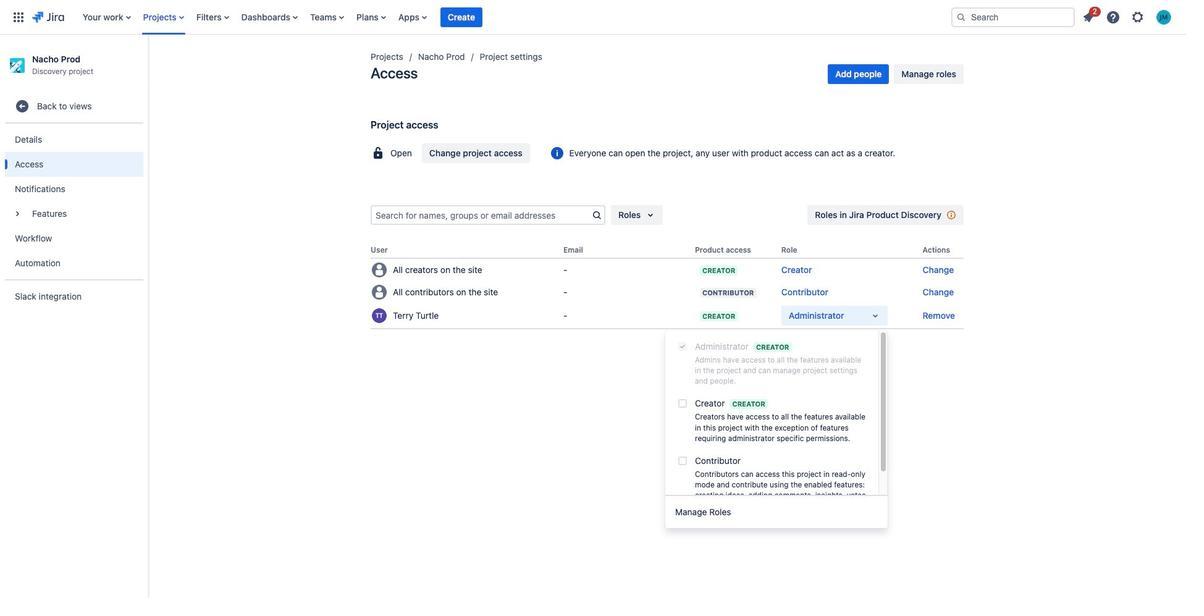 Task type: describe. For each thing, give the bounding box(es) containing it.
your profile and settings image
[[1157, 10, 1172, 24]]

Search for names, groups or email addresses field
[[372, 206, 590, 224]]

current project sidebar image
[[135, 49, 162, 74]]

1 horizontal spatial list
[[1078, 5, 1179, 28]]

info image
[[550, 146, 565, 161]]

search image
[[957, 12, 967, 22]]



Task type: vqa. For each thing, say whether or not it's contained in the screenshot.
the Create Link
no



Task type: locate. For each thing, give the bounding box(es) containing it.
Search field
[[952, 7, 1076, 27]]

appswitcher icon image
[[11, 10, 26, 24]]

open roles dropdown image
[[869, 309, 884, 323]]

group
[[5, 87, 143, 317], [5, 123, 143, 280], [666, 331, 888, 516]]

1 horizontal spatial list item
[[1078, 5, 1102, 27]]

info icon image
[[945, 208, 959, 223]]

back to views image
[[15, 99, 30, 114]]

jira product discovery navigation element
[[0, 35, 148, 598]]

0 horizontal spatial list
[[76, 0, 942, 34]]

banner
[[0, 0, 1187, 35]]

None search field
[[952, 7, 1076, 27]]

list item
[[441, 0, 483, 34], [1078, 5, 1102, 27]]

0 horizontal spatial list item
[[441, 0, 483, 34]]

search image
[[590, 208, 605, 223]]

open project icon image
[[371, 146, 386, 161]]

help image
[[1107, 10, 1121, 24]]

notifications image
[[1082, 10, 1097, 24]]

list
[[76, 0, 942, 34], [1078, 5, 1179, 28]]

primary element
[[7, 0, 942, 34]]

list item inside list
[[1078, 5, 1102, 27]]

settings image
[[1131, 10, 1146, 24]]

jira image
[[32, 10, 64, 24], [32, 10, 64, 24]]



